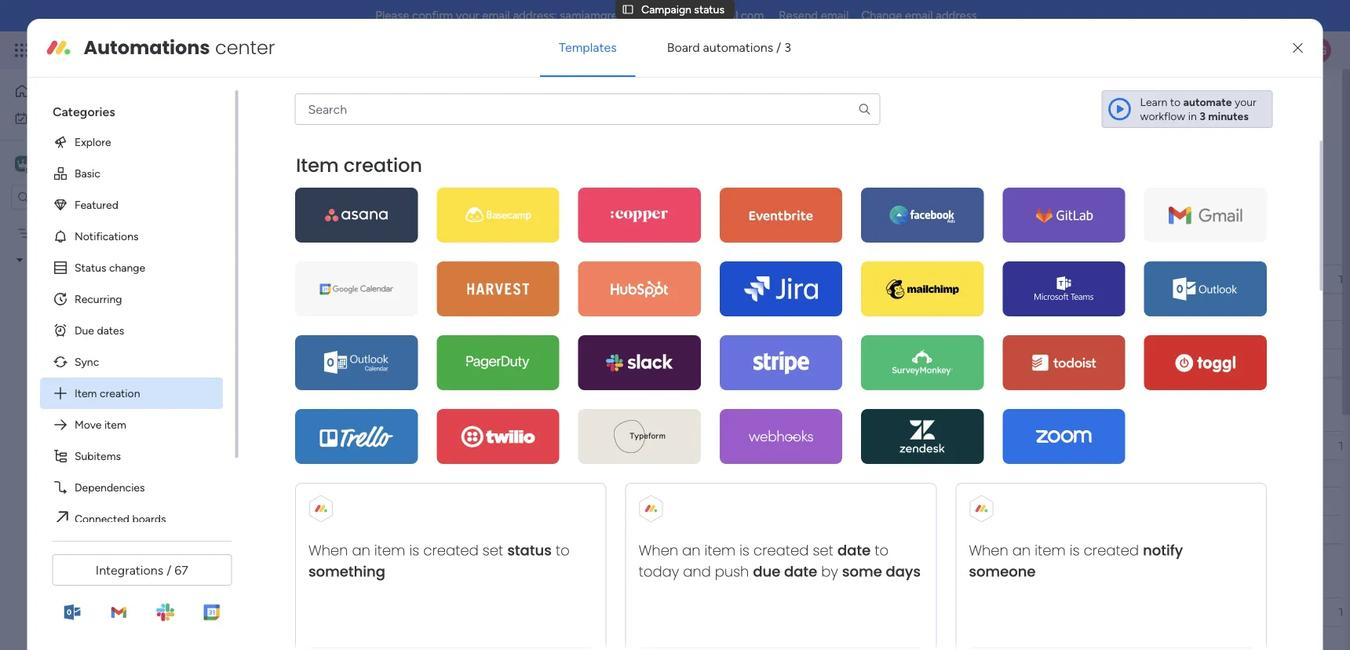 Task type: vqa. For each thing, say whether or not it's contained in the screenshot.
"marketing"
yes



Task type: describe. For each thing, give the bounding box(es) containing it.
1 account field from the top
[[624, 271, 674, 288]]

and for campaign ideas and requests
[[135, 307, 154, 320]]

most
[[488, 239, 525, 259]]

work for my
[[52, 112, 76, 125]]

change email address
[[862, 9, 978, 23]]

workspace
[[73, 156, 137, 171]]

when an item is created notify someone
[[969, 541, 1183, 582]]

invite / 1
[[1239, 92, 1281, 106]]

own
[[341, 467, 362, 481]]

my
[[35, 112, 50, 125]]

someone
[[969, 562, 1036, 582]]

1 email from the left
[[483, 9, 510, 23]]

cycling
[[330, 634, 365, 647]]

item creation option
[[40, 378, 223, 409]]

email for change email address
[[906, 9, 933, 23]]

due dates option
[[40, 315, 223, 346]]

due
[[753, 562, 780, 582]]

your workflow in
[[1141, 95, 1257, 123]]

when for when an item is created notify someone
[[969, 541, 1009, 561]]

green
[[37, 227, 67, 240]]

sending for 1st sending date field from the bottom
[[1025, 439, 1066, 452]]

sent inside field
[[270, 572, 302, 592]]

your right the confirm
[[456, 9, 480, 23]]

days
[[886, 562, 921, 582]]

and up the team workload button
[[358, 119, 376, 132]]

campaign owner for upcoming campaigns
[[492, 439, 575, 452]]

through
[[889, 635, 926, 648]]

how
[[447, 301, 468, 314]]

creation inside the item creation option
[[99, 387, 140, 400]]

:)
[[646, 239, 656, 259]]

featured
[[74, 198, 118, 212]]

invite / 1 button
[[1210, 86, 1288, 112]]

sending date for first sending date field from the top
[[1025, 273, 1091, 286]]

and for to today   and   push
[[683, 562, 711, 582]]

categories
[[52, 104, 115, 119]]

67
[[175, 563, 188, 578]]

add you own campaign
[[297, 467, 413, 481]]

filter
[[506, 189, 530, 202]]

newsletter
[[946, 635, 994, 648]]

Sent field
[[266, 572, 306, 592]]

arrow down image
[[536, 186, 555, 205]]

notify
[[1143, 541, 1183, 561]]

help for will
[[313, 119, 334, 132]]

basic option
[[40, 158, 223, 189]]

due dates
[[74, 324, 124, 337]]

Search in workspace field
[[33, 188, 131, 207]]

workspace image
[[17, 155, 28, 172]]

resend email
[[779, 9, 849, 23]]

an for when an item is created   set date
[[682, 541, 700, 561]]

more
[[738, 118, 763, 132]]

person
[[433, 189, 466, 202]]

please
[[376, 9, 409, 23]]

start
[[484, 301, 507, 314]]

automations  center image
[[46, 35, 71, 60]]

table
[[289, 147, 314, 161]]

to inside field
[[332, 239, 346, 259]]

to inside to today   and   push
[[875, 541, 889, 561]]

home
[[36, 84, 66, 98]]

ham
[[118, 227, 141, 240]]

item inside option
[[74, 387, 97, 400]]

show board description image
[[466, 91, 485, 107]]

/ for invite / 1
[[1269, 92, 1274, 106]]

workspace image
[[15, 155, 31, 172]]

connected
[[74, 512, 129, 526]]

2 audience field from the top
[[732, 437, 786, 454]]

categories heading
[[40, 90, 223, 126]]

campaign owner field for upcoming campaigns
[[488, 437, 579, 454]]

Search for a column type search field
[[295, 93, 881, 125]]

oct
[[1045, 635, 1062, 647]]

activity
[[1136, 92, 1174, 106]]

trails
[[368, 634, 392, 647]]

automations center
[[84, 34, 275, 61]]

change
[[862, 9, 903, 23]]

ideas
[[107, 307, 133, 320]]

and for green eggs and ham
[[97, 227, 115, 240]]

green eggs and ham
[[37, 227, 141, 240]]

templates button
[[540, 28, 636, 66]]

you for and
[[337, 119, 355, 132]]

oct 22
[[1045, 635, 1076, 647]]

search image
[[858, 102, 872, 116]]

work for monday
[[127, 41, 155, 59]]

3 account field from the top
[[624, 604, 674, 621]]

3 minutes
[[1200, 109, 1249, 123]]

activity button
[[1130, 86, 1204, 112]]

v2 search image
[[340, 187, 352, 204]]

help for to
[[350, 239, 382, 259]]

22
[[1065, 635, 1076, 647]]

status change option
[[40, 252, 223, 283]]

0 vertical spatial creation
[[343, 152, 422, 179]]

workload
[[367, 147, 412, 161]]

new item
[[244, 189, 292, 202]]

to today   and   push
[[639, 541, 889, 582]]

by
[[821, 562, 838, 582]]

management
[[158, 41, 244, 59]]

home button
[[9, 79, 169, 104]]

email
[[28, 253, 55, 267]]

goal for 2nd goal field from the top
[[883, 439, 906, 452]]

integrations / 67 button
[[52, 555, 232, 586]]

created for date
[[753, 541, 809, 561]]

1 horizontal spatial item creation
[[296, 152, 422, 179]]

status
[[74, 261, 106, 274]]

connected boards option
[[40, 503, 223, 535]]

your right track
[[526, 119, 548, 132]]

caret down image
[[16, 254, 23, 265]]

creating
[[821, 635, 860, 648]]

item creation inside option
[[74, 387, 140, 400]]

resend email link
[[779, 9, 849, 23]]

confirm
[[412, 9, 453, 23]]

3 inside board automations / 3 button
[[785, 39, 792, 54]]

public board image
[[34, 306, 49, 321]]

sort
[[585, 189, 606, 202]]

2
[[451, 306, 455, 315]]

1 sending date field from the top
[[1021, 271, 1095, 288]]

item for when an item is created   set status to something
[[374, 541, 405, 561]]

sam's workspace button
[[11, 150, 156, 177]]

explore option
[[40, 126, 223, 158]]

recurring option
[[40, 283, 223, 315]]

2 vertical spatial you
[[320, 467, 338, 481]]

some
[[842, 562, 882, 582]]

due date by some days
[[753, 562, 921, 582]]

is for date
[[739, 541, 749, 561]]

marketing
[[57, 253, 107, 267]]

categories list box
[[40, 90, 238, 535]]

notifications
[[74, 230, 138, 243]]

campaign owner for few tips to help you make the most of this template :)
[[492, 273, 575, 286]]

yay bicycles
[[623, 635, 675, 646]]

something
[[308, 562, 385, 582]]

team
[[403, 119, 428, 132]]

move item
[[74, 418, 126, 431]]

main
[[262, 147, 286, 161]]

your left team
[[378, 119, 400, 132]]

Few tips to help you make the most of this template :) field
[[266, 239, 660, 259]]

1
[[1276, 92, 1281, 106]]

will
[[294, 119, 310, 132]]

see plans button
[[253, 38, 329, 62]]



Task type: locate. For each thing, give the bounding box(es) containing it.
1 horizontal spatial /
[[777, 39, 782, 54]]

1 vertical spatial item creation
[[74, 387, 140, 400]]

2 horizontal spatial is
[[1070, 541, 1080, 561]]

1 horizontal spatial when
[[639, 541, 678, 561]]

email for resend email
[[821, 9, 849, 23]]

plans
[[296, 44, 322, 57]]

when up someone
[[969, 541, 1009, 561]]

help
[[313, 119, 334, 132], [350, 239, 382, 259]]

0 horizontal spatial workflow
[[640, 119, 686, 132]]

few tips to help you make the most of this template :)
[[270, 239, 656, 259]]

you right the add
[[320, 467, 338, 481]]

owner for upcoming campaigns
[[544, 439, 575, 452]]

0 vertical spatial campaign status field
[[235, 81, 459, 116]]

the
[[461, 239, 484, 259], [928, 635, 943, 648]]

add to favorites image
[[493, 91, 508, 106]]

campaigns
[[349, 405, 431, 425]]

2 horizontal spatial email
[[906, 9, 933, 23]]

Account field
[[624, 271, 674, 288], [624, 437, 674, 454], [624, 604, 674, 621]]

board
[[667, 39, 700, 54]]

item creation
[[296, 152, 422, 179], [74, 387, 140, 400]]

item inside when an item is created notify someone
[[1035, 541, 1066, 561]]

is inside when an item is created notify someone
[[1070, 541, 1080, 561]]

/ left 67
[[167, 563, 172, 578]]

1 vertical spatial campaign owner
[[492, 439, 575, 452]]

an inside when an item is created   set status to something
[[352, 541, 370, 561]]

when up something
[[308, 541, 348, 561]]

2 horizontal spatial an
[[1013, 541, 1031, 561]]

1 horizontal spatial help
[[350, 239, 382, 259]]

email right change on the top
[[906, 9, 933, 23]]

1 vertical spatial goal
[[883, 439, 906, 452]]

email right resend
[[821, 9, 849, 23]]

sync option
[[40, 346, 223, 378]]

sam green image
[[1307, 38, 1332, 63]]

created for status
[[423, 541, 478, 561]]

3 account from the top
[[628, 606, 670, 619]]

and left push in the bottom right of the page
[[683, 562, 711, 582]]

0 vertical spatial sent
[[270, 572, 302, 592]]

1 horizontal spatial sent
[[1214, 634, 1237, 648]]

1 vertical spatial audience
[[736, 439, 782, 452]]

and inside to today   and   push
[[683, 562, 711, 582]]

0 vertical spatial campaign owner
[[492, 273, 575, 286]]

is
[[409, 541, 419, 561], [739, 541, 749, 561], [1070, 541, 1080, 561]]

1 vertical spatial you
[[386, 239, 412, 259]]

1 is from the left
[[409, 541, 419, 561]]

1 set from the left
[[482, 541, 503, 561]]

see
[[275, 44, 293, 57], [716, 118, 735, 132]]

and left ham
[[97, 227, 115, 240]]

1 vertical spatial goal field
[[879, 437, 910, 454]]

2 goal from the top
[[883, 439, 906, 452]]

status change
[[74, 261, 145, 274]]

1 vertical spatial 3
[[1200, 109, 1206, 123]]

0 vertical spatial sending date
[[1025, 273, 1091, 286]]

1 horizontal spatial see
[[716, 118, 735, 132]]

1 horizontal spatial created
[[753, 541, 809, 561]]

1 goal from the top
[[883, 273, 906, 286]]

creation up move item option
[[99, 387, 140, 400]]

0 horizontal spatial see
[[275, 44, 293, 57]]

/ down resend
[[777, 39, 782, 54]]

1 sending date from the top
[[1025, 273, 1091, 286]]

1 vertical spatial campaign owner field
[[488, 437, 579, 454]]

subitems option
[[40, 440, 223, 472]]

account for 2nd account field
[[628, 439, 670, 452]]

item up push in the bottom right of the page
[[704, 541, 736, 561]]

when for when an item is created   set status to something
[[308, 541, 348, 561]]

0 vertical spatial help
[[313, 119, 334, 132]]

help right will
[[313, 119, 334, 132]]

help inside field
[[350, 239, 382, 259]]

to inside when an item is created   set status to something
[[556, 541, 570, 561]]

workflow left the one
[[640, 119, 686, 132]]

workspace.
[[721, 119, 776, 132]]

0 horizontal spatial the
[[461, 239, 484, 259]]

0 vertical spatial see
[[275, 44, 293, 57]]

work inside button
[[52, 112, 76, 125]]

2 vertical spatial campaign status field
[[1180, 604, 1271, 621]]

item inside button
[[270, 189, 292, 202]]

see inside button
[[275, 44, 293, 57]]

2 horizontal spatial when
[[969, 541, 1009, 561]]

1 horizontal spatial creation
[[343, 152, 422, 179]]

0 horizontal spatial is
[[409, 541, 419, 561]]

hi
[[297, 301, 308, 314]]

0 vertical spatial goal
[[883, 273, 906, 286]]

explore
[[74, 135, 111, 149]]

set for status
[[482, 541, 503, 561]]

account for 3rd account field
[[628, 606, 670, 619]]

email left address: on the left of page
[[483, 9, 510, 23]]

2 button
[[421, 293, 472, 321]]

add
[[297, 467, 317, 481]]

1 vertical spatial sending date
[[1025, 439, 1091, 452]]

0 vertical spatial goal field
[[879, 271, 910, 288]]

requests
[[156, 307, 199, 320]]

you up 'team'
[[337, 119, 355, 132]]

item creation up "v2 search" image
[[296, 152, 422, 179]]

1 an from the left
[[352, 541, 370, 561]]

2 campaign owner from the top
[[492, 439, 575, 452]]

this
[[240, 119, 260, 132]]

2 horizontal spatial created
[[1084, 541, 1139, 561]]

0 vertical spatial audience
[[736, 273, 782, 286]]

item inside option
[[104, 418, 126, 431]]

work right monday
[[127, 41, 155, 59]]

Sending date field
[[1021, 271, 1095, 288], [1021, 437, 1095, 454]]

created inside when an item is created   set status to something
[[423, 541, 478, 561]]

1 vertical spatial audience field
[[732, 437, 786, 454]]

board
[[263, 119, 292, 132]]

upcoming
[[270, 405, 345, 425]]

sending date
[[1025, 273, 1091, 286], [1025, 439, 1091, 452]]

1 vertical spatial account
[[628, 439, 670, 452]]

you inside the few tips to help you make the most of this template :) field
[[386, 239, 412, 259]]

2 set from the left
[[813, 541, 834, 561]]

list box
[[0, 217, 200, 539]]

best
[[306, 634, 328, 647]]

3 is from the left
[[1070, 541, 1080, 561]]

few
[[270, 239, 298, 259]]

2 sending date field from the top
[[1021, 437, 1095, 454]]

your inside the your workflow in
[[1235, 95, 1257, 109]]

0 vertical spatial owner
[[544, 273, 575, 286]]

is inside when an item is created   set status to something
[[409, 541, 419, 561]]

1 vertical spatial /
[[1269, 92, 1274, 106]]

push
[[715, 562, 749, 582]]

when inside when an item is created notify someone
[[969, 541, 1009, 561]]

0 horizontal spatial 3
[[785, 39, 792, 54]]

3 created from the left
[[1084, 541, 1139, 561]]

2 goal field from the top
[[879, 437, 910, 454]]

1 when from the left
[[308, 541, 348, 561]]

learn
[[421, 301, 445, 314]]

featured option
[[40, 189, 223, 221]]

hi there! 👋  click here to learn how to start ➡️
[[297, 301, 521, 314]]

set inside when an item is created   set status to something
[[482, 541, 503, 561]]

when for when an item is created   set date
[[639, 541, 678, 561]]

1 horizontal spatial an
[[682, 541, 700, 561]]

0 horizontal spatial creation
[[99, 387, 140, 400]]

2 account field from the top
[[624, 437, 674, 454]]

status inside when an item is created   set status to something
[[507, 541, 552, 561]]

created for someone
[[1084, 541, 1139, 561]]

sam's
[[36, 156, 70, 171]]

campaign
[[364, 467, 413, 481]]

workflow down learn on the top right
[[1141, 109, 1186, 123]]

0 horizontal spatial item creation
[[74, 387, 140, 400]]

hide button
[[620, 183, 678, 208]]

1 vertical spatial help
[[350, 239, 382, 259]]

an for when an item is created notify someone
[[1013, 541, 1031, 561]]

move
[[74, 418, 101, 431]]

workflow inside the your workflow in
[[1141, 109, 1186, 123]]

in left the one
[[688, 119, 697, 132]]

owner for few tips to help you make the most of this template :)
[[544, 273, 575, 286]]

1 horizontal spatial email
[[821, 9, 849, 23]]

item up someone
[[1035, 541, 1066, 561]]

upcoming campaigns
[[270, 405, 431, 425]]

entire
[[551, 119, 579, 132]]

2 campaign owner field from the top
[[488, 437, 579, 454]]

select product image
[[14, 42, 30, 58]]

3 down resend
[[785, 39, 792, 54]]

0 vertical spatial item creation
[[296, 152, 422, 179]]

of
[[529, 239, 542, 259]]

1 vertical spatial sending
[[1025, 439, 1066, 452]]

0 horizontal spatial /
[[167, 563, 172, 578]]

0 horizontal spatial in
[[688, 119, 697, 132]]

click
[[356, 301, 380, 314]]

team workload
[[338, 147, 412, 161]]

automations
[[84, 34, 210, 61]]

and right run,
[[478, 119, 496, 132]]

change email address link
[[862, 9, 978, 23]]

hide
[[645, 189, 668, 202]]

Goal field
[[879, 271, 910, 288], [879, 437, 910, 454]]

2 created from the left
[[753, 541, 809, 561]]

move item option
[[40, 409, 223, 440]]

1 horizontal spatial the
[[928, 635, 943, 648]]

1 audience from the top
[[736, 273, 782, 286]]

Campaign owner field
[[488, 271, 579, 288], [488, 437, 579, 454]]

is for status
[[409, 541, 419, 561]]

Audience field
[[732, 271, 786, 288], [732, 437, 786, 454]]

2 vertical spatial /
[[167, 563, 172, 578]]

1 vertical spatial see
[[716, 118, 735, 132]]

see more link
[[715, 117, 765, 133]]

workspace selection element
[[15, 154, 138, 175]]

the inside field
[[461, 239, 484, 259]]

1 horizontal spatial in
[[1189, 109, 1198, 123]]

1 account from the top
[[628, 273, 670, 286]]

2 horizontal spatial /
[[1269, 92, 1274, 106]]

see left more
[[716, 118, 735, 132]]

you left make
[[386, 239, 412, 259]]

0 horizontal spatial help
[[313, 119, 334, 132]]

2 audience from the top
[[736, 439, 782, 452]]

this
[[546, 239, 572, 259]]

board automations / 3
[[667, 39, 792, 54]]

1 sending from the top
[[1025, 273, 1066, 286]]

sending for first sending date field from the top
[[1025, 273, 1066, 286]]

plan,
[[431, 119, 454, 132]]

0 horizontal spatial email
[[483, 9, 510, 23]]

1 horizontal spatial work
[[127, 41, 155, 59]]

0 vertical spatial /
[[777, 39, 782, 54]]

1 vertical spatial sent
[[1214, 634, 1237, 648]]

None search field
[[295, 93, 881, 125]]

center
[[215, 34, 275, 61]]

connected boards
[[74, 512, 166, 526]]

2 vertical spatial account field
[[624, 604, 674, 621]]

is for someone
[[1070, 541, 1080, 561]]

0 horizontal spatial sent
[[270, 572, 302, 592]]

0 vertical spatial audience field
[[732, 271, 786, 288]]

0 vertical spatial account
[[628, 273, 670, 286]]

0 vertical spatial the
[[461, 239, 484, 259]]

0 vertical spatial you
[[337, 119, 355, 132]]

0 vertical spatial account field
[[624, 271, 674, 288]]

0 vertical spatial campaign owner field
[[488, 271, 579, 288]]

change
[[109, 261, 145, 274]]

1 vertical spatial owner
[[544, 439, 575, 452]]

0 vertical spatial sending
[[1025, 273, 1066, 286]]

integrations / 67
[[96, 563, 188, 578]]

boards
[[132, 512, 166, 526]]

email marketing
[[28, 253, 107, 267]]

in inside the your workflow in
[[1189, 109, 1198, 123]]

2 owner from the top
[[544, 439, 575, 452]]

item inside when an item is created   set status to something
[[374, 541, 405, 561]]

your up minutes
[[1235, 95, 1257, 109]]

2 vertical spatial account
[[628, 606, 670, 619]]

2 sending from the top
[[1025, 439, 1066, 452]]

0 vertical spatial sending date field
[[1021, 271, 1095, 288]]

3 an from the left
[[1013, 541, 1031, 561]]

and right ideas
[[135, 307, 154, 320]]

campaign
[[642, 3, 692, 16], [239, 81, 372, 116], [492, 273, 542, 286], [1184, 273, 1234, 286], [54, 280, 104, 293], [54, 307, 104, 320], [492, 439, 542, 452], [1184, 606, 1234, 619]]

1 goal field from the top
[[879, 271, 910, 288]]

samiamgreeneggsnham27@gmail.com
[[560, 9, 764, 23]]

in down learn to automate
[[1189, 109, 1198, 123]]

3 when from the left
[[969, 541, 1009, 561]]

2 an from the left
[[682, 541, 700, 561]]

run,
[[457, 119, 475, 132]]

the right through
[[928, 635, 943, 648]]

address:
[[513, 9, 557, 23]]

minutes
[[1209, 109, 1249, 123]]

subitems
[[74, 449, 121, 463]]

see left plans
[[275, 44, 293, 57]]

team
[[338, 147, 364, 161]]

1 horizontal spatial set
[[813, 541, 834, 561]]

2 account from the top
[[628, 439, 670, 452]]

account
[[628, 273, 670, 286], [628, 439, 670, 452], [628, 606, 670, 619]]

0 vertical spatial work
[[127, 41, 155, 59]]

0 horizontal spatial when
[[308, 541, 348, 561]]

Campaign status field
[[235, 81, 459, 116], [1180, 271, 1271, 288], [1180, 604, 1271, 621]]

account for third account field from the bottom
[[628, 273, 670, 286]]

sam's workspace
[[36, 156, 137, 171]]

audience for 1st audience field from the bottom of the page
[[736, 439, 782, 452]]

main table
[[262, 147, 314, 161]]

5
[[297, 634, 303, 647]]

when inside when an item is created   set status to something
[[308, 541, 348, 561]]

3 down automate at right
[[1200, 109, 1206, 123]]

board automations / 3 button
[[648, 28, 810, 66]]

1 vertical spatial work
[[52, 112, 76, 125]]

campaign ideas and requests
[[54, 307, 199, 320]]

this board will help you and your team plan, run, and track your entire campaign's workflow in one workspace.
[[240, 119, 776, 132]]

1 owner from the top
[[544, 273, 575, 286]]

yay
[[623, 635, 638, 646]]

1 audience field from the top
[[732, 271, 786, 288]]

Search field
[[352, 185, 399, 207]]

please confirm your email address: samiamgreeneggsnham27@gmail.com
[[376, 9, 764, 23]]

1 campaign owner from the top
[[492, 273, 575, 286]]

when
[[308, 541, 348, 561], [639, 541, 678, 561], [969, 541, 1009, 561]]

2 sending date from the top
[[1025, 439, 1091, 452]]

an inside when an item is created notify someone
[[1013, 541, 1031, 561]]

1 vertical spatial sending date field
[[1021, 437, 1095, 454]]

/ left 1
[[1269, 92, 1274, 106]]

1 vertical spatial creation
[[99, 387, 140, 400]]

created
[[423, 541, 478, 561], [753, 541, 809, 561], [1084, 541, 1139, 561]]

item for when an item is created notify someone
[[1035, 541, 1066, 561]]

automations
[[703, 39, 774, 54]]

campaign's
[[582, 119, 638, 132]]

the left most
[[461, 239, 484, 259]]

help right tips
[[350, 239, 382, 259]]

created inside when an item is created notify someone
[[1084, 541, 1139, 561]]

dependencies option
[[40, 472, 223, 503]]

an for when an item is created   set status to something
[[352, 541, 370, 561]]

0 horizontal spatial set
[[482, 541, 503, 561]]

sync
[[74, 355, 99, 369]]

1 horizontal spatial is
[[739, 541, 749, 561]]

/ for integrations / 67
[[167, 563, 172, 578]]

campaign status field for sent
[[1180, 604, 1271, 621]]

0 horizontal spatial work
[[52, 112, 76, 125]]

public board image
[[34, 279, 49, 294]]

1 campaign owner field from the top
[[488, 271, 579, 288]]

2 is from the left
[[739, 541, 749, 561]]

set
[[482, 541, 503, 561], [813, 541, 834, 561]]

creating value through the newsletter
[[821, 635, 994, 648]]

option
[[0, 219, 200, 222]]

audience for first audience field
[[736, 273, 782, 286]]

work right "my"
[[52, 112, 76, 125]]

item up something
[[374, 541, 405, 561]]

Upcoming campaigns field
[[266, 405, 435, 426]]

see for see more
[[716, 118, 735, 132]]

you for make
[[386, 239, 412, 259]]

creation up search field
[[343, 152, 422, 179]]

templates
[[559, 39, 617, 54]]

0 horizontal spatial an
[[352, 541, 370, 561]]

2 when from the left
[[639, 541, 678, 561]]

campaign owner field for few tips to help you make the most of this template :)
[[488, 271, 579, 288]]

see more
[[716, 118, 763, 132]]

item for when an item is created   set date
[[704, 541, 736, 561]]

item right the move
[[104, 418, 126, 431]]

set for date
[[813, 541, 834, 561]]

3 email from the left
[[906, 9, 933, 23]]

see for see plans
[[275, 44, 293, 57]]

list box containing green eggs and ham
[[0, 217, 200, 539]]

1 vertical spatial the
[[928, 635, 943, 648]]

1 vertical spatial campaign status field
[[1180, 271, 1271, 288]]

filter button
[[481, 183, 555, 208]]

notifications option
[[40, 221, 223, 252]]

1 vertical spatial account field
[[624, 437, 674, 454]]

1 horizontal spatial workflow
[[1141, 109, 1186, 123]]

0 horizontal spatial created
[[423, 541, 478, 561]]

item creation up move item
[[74, 387, 140, 400]]

None field
[[1336, 271, 1351, 288], [1336, 437, 1351, 454], [1336, 604, 1351, 621], [1336, 271, 1351, 288], [1336, 437, 1351, 454], [1336, 604, 1351, 621]]

when an item is created   set date
[[639, 541, 871, 561]]

2 email from the left
[[821, 9, 849, 23]]

campaign status field for few tips to help you make the most of this template :)
[[1180, 271, 1271, 288]]

goal for 2nd goal field from the bottom of the page
[[883, 273, 906, 286]]

sending date for 1st sending date field from the bottom
[[1025, 439, 1091, 452]]

0 vertical spatial 3
[[785, 39, 792, 54]]

1 horizontal spatial 3
[[1200, 109, 1206, 123]]

when up the today
[[639, 541, 678, 561]]

1 created from the left
[[423, 541, 478, 561]]



